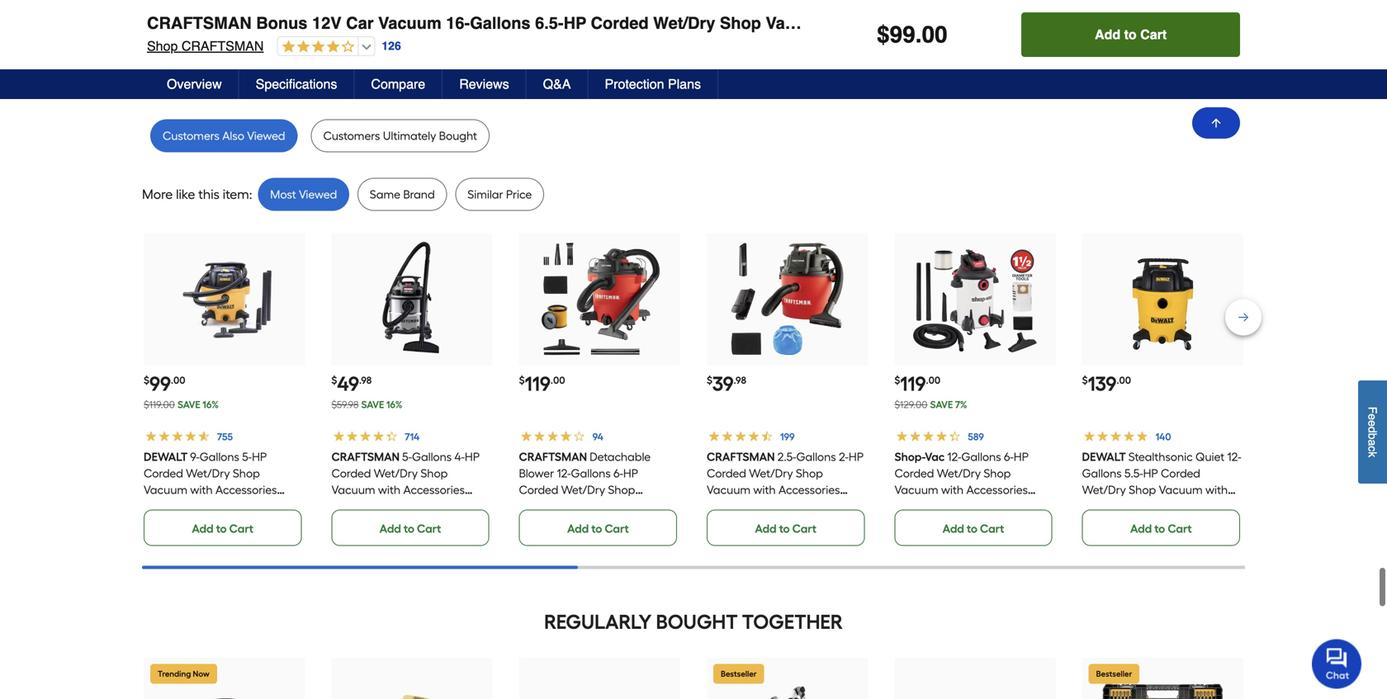 Task type: vqa. For each thing, say whether or not it's contained in the screenshot.


Task type: describe. For each thing, give the bounding box(es) containing it.
f
[[1366, 407, 1380, 414]]

add to cart for 2.5-gallons 2-hp corded wet/dry shop vacuum with accessories included
[[755, 522, 817, 536]]

q&a button
[[527, 69, 588, 99]]

compare
[[371, 76, 425, 92]]

similar
[[468, 187, 503, 201]]

to for 12-gallons 6-hp corded wet/dry shop vacuum with accessories included
[[967, 522, 978, 536]]

car
[[346, 14, 374, 33]]

12- for 119
[[557, 466, 571, 480]]

$ inside $ 139 .00
[[1082, 374, 1088, 386]]

conditions
[[425, 22, 480, 35]]

craftsman detachable blower 12-gallons 6-hp corded wet/dry shop vacuum with accessories included image
[[535, 235, 664, 364]]

1 bestseller link from the left
[[707, 658, 868, 699]]

ultimately
[[383, 129, 436, 143]]

terms
[[380, 22, 411, 35]]

craftsman bonus 12v car vacuum 16-gallons 6.5-hp corded wet/dry shop vacuum with accessories included
[[147, 14, 1041, 33]]

hp inside 12-gallons 6-hp corded wet/dry shop vacuum with accessories included
[[1014, 450, 1029, 464]]

1 vertical spatial also
[[222, 129, 244, 143]]

compare button
[[355, 69, 443, 99]]

6.5-
[[535, 14, 564, 33]]

49 list item
[[331, 233, 493, 546]]

gallons inside 12-gallons 6-hp corded wet/dry shop vacuum with accessories included
[[961, 450, 1001, 464]]

learn more about protection plans & view terms & conditions link
[[159, 20, 480, 37]]

add for 2.5-gallons 2-hp corded wet/dry shop vacuum with accessories included
[[755, 522, 777, 536]]

b
[[1366, 433, 1380, 440]]

add to cart link for stealthsonic
[[1082, 510, 1240, 546]]

99 for .
[[890, 21, 916, 48]]

.00 inside $ 139 .00
[[1117, 374, 1131, 386]]

craftsman up shop craftsman
[[147, 14, 252, 33]]

vac
[[925, 450, 945, 464]]

:
[[249, 186, 252, 202]]

q&a
[[543, 76, 571, 92]]

49
[[337, 372, 359, 396]]

included inside the "detachable blower 12-gallons 6-hp corded wet/dry shop vacuum with accessories included"
[[519, 516, 564, 530]]

learn more about protection plans & view terms & conditions
[[159, 22, 480, 35]]

cart for stealthsonic quiet 12- gallons 5.5-hp corded wet/dry shop vacuum with accessories included
[[1168, 522, 1192, 536]]

bestseller for little giant ladders multi m14 14.3-ft reach type 1a- 300-lb load capacity telescoping multi-position ladder image
[[721, 669, 757, 679]]

quiet
[[1196, 450, 1225, 464]]

trending
[[158, 669, 191, 679]]

similar price
[[468, 187, 532, 201]]

blower
[[519, 466, 554, 480]]

dewalt impact driver bit (100-piece) image
[[1098, 683, 1228, 699]]

with inside 9-gallons 5-hp corded wet/dry shop vacuum with accessories included
[[190, 483, 213, 497]]

customers for customers ultimately bought
[[323, 129, 380, 143]]

protection inside button
[[605, 76, 664, 92]]

same brand
[[370, 187, 435, 201]]

accessories inside the "detachable blower 12-gallons 6-hp corded wet/dry shop vacuum with accessories included"
[[591, 499, 652, 514]]

99 for .00
[[149, 372, 171, 396]]

gallons inside stealthsonic quiet 12- gallons 5.5-hp corded wet/dry shop vacuum with accessories included
[[1082, 466, 1122, 480]]

gallons inside 2.5-gallons 2-hp corded wet/dry shop vacuum with accessories included
[[796, 450, 836, 464]]

corded inside 5-gallons 4-hp corded wet/dry shop vacuum with accessories included
[[331, 466, 371, 480]]

plans inside button
[[668, 76, 701, 92]]

gallons inside the "detachable blower 12-gallons 6-hp corded wet/dry shop vacuum with accessories included"
[[571, 466, 611, 480]]

0 vertical spatial also
[[692, 68, 743, 92]]

to inside button
[[1124, 27, 1137, 42]]

gallons inside 5-gallons 4-hp corded wet/dry shop vacuum with accessories included
[[412, 450, 452, 464]]

included inside 5-gallons 4-hp corded wet/dry shop vacuum with accessories included
[[331, 499, 377, 514]]

0 horizontal spatial viewed
[[247, 129, 285, 143]]

add to cart for stealthsonic quiet 12- gallons 5.5-hp corded wet/dry shop vacuum with accessories included
[[1131, 522, 1192, 536]]

gallons left 6.5-
[[470, 14, 531, 33]]

included inside stealthsonic quiet 12- gallons 5.5-hp corded wet/dry shop vacuum with accessories included
[[1147, 499, 1192, 514]]

shop-
[[895, 450, 925, 464]]

learn
[[159, 22, 188, 35]]

bought
[[439, 129, 477, 143]]

a
[[1366, 440, 1380, 446]]

craftsman 2-pack 22-gallons dry collection bag image
[[348, 683, 477, 699]]

wet/dry inside 2.5-gallons 2-hp corded wet/dry shop vacuum with accessories included
[[749, 466, 793, 480]]

regularly
[[544, 610, 652, 634]]

$ 49 .98
[[331, 372, 372, 396]]

item
[[223, 186, 249, 202]]

12- inside 12-gallons 6-hp corded wet/dry shop vacuum with accessories included
[[947, 450, 961, 464]]

5- inside 9-gallons 5-hp corded wet/dry shop vacuum with accessories included
[[242, 450, 252, 464]]

specifications
[[256, 76, 337, 92]]

regularly bought together
[[544, 610, 843, 634]]

$ 99 .00
[[144, 372, 185, 396]]

2-
[[839, 450, 849, 464]]

12- for 139
[[1228, 450, 1242, 464]]

add to cart button
[[1022, 12, 1240, 57]]

vacuum inside stealthsonic quiet 12- gallons 5.5-hp corded wet/dry shop vacuum with accessories included
[[1159, 483, 1203, 497]]

most viewed
[[270, 187, 337, 201]]

0 horizontal spatial plans
[[309, 22, 338, 35]]

hp inside 2.5-gallons 2-hp corded wet/dry shop vacuum with accessories included
[[849, 450, 864, 464]]

$129.00 save 7%
[[895, 399, 967, 411]]

corded inside 9-gallons 5-hp corded wet/dry shop vacuum with accessories included
[[144, 466, 183, 480]]

add to cart link for 12-
[[895, 510, 1053, 546]]

add for stealthsonic quiet 12- gallons 5.5-hp corded wet/dry shop vacuum with accessories included
[[1131, 522, 1152, 536]]

cart inside button
[[1141, 27, 1167, 42]]

now
[[193, 669, 210, 679]]

bought
[[656, 610, 738, 634]]

$119.00
[[144, 399, 175, 411]]

5.5-
[[1125, 466, 1144, 480]]

shop inside 2.5-gallons 2-hp corded wet/dry shop vacuum with accessories included
[[796, 466, 823, 480]]

d
[[1366, 427, 1380, 433]]

c
[[1366, 446, 1380, 452]]

bestseller for 'dewalt impact driver bit (100-piece)' image
[[1096, 669, 1132, 679]]

wet/dry inside 9-gallons 5-hp corded wet/dry shop vacuum with accessories included
[[186, 466, 230, 480]]

shop-vac 12-gallons 6-hp corded wet/dry shop vacuum with accessories included image
[[911, 235, 1040, 364]]

reviews
[[459, 76, 509, 92]]

2 119 from the left
[[900, 372, 926, 396]]

this
[[198, 186, 220, 202]]

add to cart for detachable blower 12-gallons 6-hp corded wet/dry shop vacuum with accessories included
[[567, 522, 629, 536]]

2.5-gallons 2-hp corded wet/dry shop vacuum with accessories included
[[707, 450, 864, 514]]

$59.98
[[331, 399, 359, 411]]

trending now link
[[144, 658, 305, 699]]

$ 99 . 00
[[877, 21, 948, 48]]

shop inside the "detachable blower 12-gallons 6-hp corded wet/dry shop vacuum with accessories included"
[[608, 483, 636, 497]]

0 horizontal spatial more
[[142, 186, 173, 202]]

cart for 5-gallons 4-hp corded wet/dry shop vacuum with accessories included
[[417, 522, 441, 536]]

same
[[370, 187, 401, 201]]

.
[[916, 21, 922, 48]]

with inside 2.5-gallons 2-hp corded wet/dry shop vacuum with accessories included
[[753, 483, 776, 497]]

5- inside 5-gallons 4-hp corded wet/dry shop vacuum with accessories included
[[402, 450, 412, 464]]

with inside 12-gallons 6-hp corded wet/dry shop vacuum with accessories included
[[941, 483, 964, 497]]

add to cart inside button
[[1095, 27, 1167, 42]]

$59.98 save 16%
[[331, 399, 403, 411]]

16-
[[446, 14, 470, 33]]

7%
[[955, 399, 967, 411]]

6- inside 12-gallons 6-hp corded wet/dry shop vacuum with accessories included
[[1004, 450, 1014, 464]]

2.5-
[[778, 450, 796, 464]]

view
[[352, 22, 377, 35]]

reviews button
[[443, 69, 527, 99]]

accessories inside 2.5-gallons 2-hp corded wet/dry shop vacuum with accessories included
[[779, 483, 840, 497]]

accessories inside 12-gallons 6-hp corded wet/dry shop vacuum with accessories included
[[966, 483, 1028, 497]]

cart for 9-gallons 5-hp corded wet/dry shop vacuum with accessories included
[[229, 522, 254, 536]]

2 $ 119 .00 from the left
[[895, 372, 941, 396]]

corded inside stealthsonic quiet 12- gallons 5.5-hp corded wet/dry shop vacuum with accessories included
[[1161, 466, 1201, 480]]

shop inside 9-gallons 5-hp corded wet/dry shop vacuum with accessories included
[[233, 466, 260, 480]]

save for 119
[[930, 399, 953, 411]]

vacuum inside 2.5-gallons 2-hp corded wet/dry shop vacuum with accessories included
[[707, 483, 751, 497]]

specifications button
[[239, 69, 355, 99]]

add to cart link for detachable
[[519, 510, 677, 546]]

hp inside 9-gallons 5-hp corded wet/dry shop vacuum with accessories included
[[252, 450, 267, 464]]

2 .00 from the left
[[551, 374, 565, 386]]

39 list item
[[707, 233, 868, 546]]

.98 for 39
[[734, 374, 746, 386]]

16% for 99
[[203, 399, 219, 411]]

craftsman reusable large dry shop vacuum cartridge filter image
[[160, 683, 289, 699]]

hp inside stealthsonic quiet 12- gallons 5.5-hp corded wet/dry shop vacuum with accessories included
[[1144, 466, 1158, 480]]

you
[[601, 68, 642, 92]]

1 119 from the left
[[525, 372, 551, 396]]

corded inside 2.5-gallons 2-hp corded wet/dry shop vacuum with accessories included
[[707, 466, 746, 480]]

$ 139 .00
[[1082, 372, 1131, 396]]

chat invite button image
[[1312, 639, 1363, 689]]

craftsman down about
[[182, 38, 264, 54]]

$ inside the $ 99 .00
[[144, 374, 149, 386]]

2 & from the left
[[415, 22, 422, 35]]

4-
[[454, 450, 465, 464]]

customers for customers also viewed
[[163, 129, 220, 143]]

139 list item
[[1082, 233, 1244, 546]]

save for 99
[[178, 399, 200, 411]]

price
[[506, 187, 532, 201]]

vacuum inside 9-gallons 5-hp corded wet/dry shop vacuum with accessories included
[[144, 483, 188, 497]]

12v
[[312, 14, 342, 33]]

6- inside the "detachable blower 12-gallons 6-hp corded wet/dry shop vacuum with accessories included"
[[614, 466, 624, 480]]

protection plans button
[[588, 69, 718, 99]]

bonus
[[256, 14, 308, 33]]

like
[[748, 68, 786, 92]]

like
[[176, 186, 195, 202]]

brand
[[403, 187, 435, 201]]

dewalt stealthsonic quiet 12-gallons 5.5-hp corded wet/dry shop vacuum with accessories included image
[[1098, 235, 1228, 364]]

about
[[221, 22, 250, 35]]

.98 for 49
[[359, 374, 372, 386]]

with inside stealthsonic quiet 12- gallons 5.5-hp corded wet/dry shop vacuum with accessories included
[[1206, 483, 1228, 497]]



Task type: locate. For each thing, give the bounding box(es) containing it.
5- right 9-
[[242, 450, 252, 464]]

1 vertical spatial 6-
[[614, 466, 624, 480]]

to inside 139 list item
[[1155, 522, 1165, 536]]

wet/dry down 9-
[[186, 466, 230, 480]]

accessories
[[871, 14, 968, 33], [215, 483, 277, 497], [403, 483, 465, 497], [779, 483, 840, 497], [966, 483, 1028, 497], [591, 499, 652, 514], [1082, 499, 1144, 514]]

2 horizontal spatial 12-
[[1228, 450, 1242, 464]]

1 vertical spatial viewed
[[299, 187, 337, 201]]

0 horizontal spatial protection
[[254, 22, 306, 35]]

dewalt up 5.5- at the right
[[1082, 450, 1126, 464]]

00
[[922, 21, 948, 48]]

dewalt inside the "99" list item
[[144, 450, 188, 464]]

0 horizontal spatial .98
[[359, 374, 372, 386]]

to for detachable blower 12-gallons 6-hp corded wet/dry shop vacuum with accessories included
[[592, 522, 602, 536]]

customers ultimately bought
[[323, 129, 477, 143]]

included inside 2.5-gallons 2-hp corded wet/dry shop vacuum with accessories included
[[707, 499, 752, 514]]

1 vertical spatial protection
[[605, 76, 664, 92]]

bestseller up little giant ladders multi m14 14.3-ft reach type 1a- 300-lb load capacity telescoping multi-position ladder image
[[721, 669, 757, 679]]

more like this item :
[[142, 186, 252, 202]]

cart for detachable blower 12-gallons 6-hp corded wet/dry shop vacuum with accessories included
[[605, 522, 629, 536]]

99 up $119.00
[[149, 372, 171, 396]]

add for detachable blower 12-gallons 6-hp corded wet/dry shop vacuum with accessories included
[[567, 522, 589, 536]]

regularly bought together heading
[[142, 606, 1245, 639]]

customers
[[163, 129, 220, 143], [323, 129, 380, 143]]

shop
[[720, 14, 761, 33], [147, 38, 178, 54], [233, 466, 260, 480], [420, 466, 448, 480], [796, 466, 823, 480], [984, 466, 1011, 480], [608, 483, 636, 497], [1129, 483, 1156, 497]]

$129.00
[[895, 399, 928, 411]]

1 horizontal spatial $ 119 .00
[[895, 372, 941, 396]]

bestseller
[[721, 669, 757, 679], [1096, 669, 1132, 679]]

$ 39 .98
[[707, 372, 746, 396]]

plans right you at the left top of the page
[[668, 76, 701, 92]]

protection
[[254, 22, 306, 35], [605, 76, 664, 92]]

cart inside the "99" list item
[[229, 522, 254, 536]]

1 horizontal spatial dewalt
[[1082, 450, 1126, 464]]

1 $ 119 .00 from the left
[[519, 372, 565, 396]]

stealthsonic quiet 12- gallons 5.5-hp corded wet/dry shop vacuum with accessories included
[[1082, 450, 1242, 514]]

included inside 12-gallons 6-hp corded wet/dry shop vacuum with accessories included
[[895, 499, 940, 514]]

to inside the "99" list item
[[216, 522, 227, 536]]

dewalt for corded
[[144, 450, 188, 464]]

add to cart for 12-gallons 6-hp corded wet/dry shop vacuum with accessories included
[[943, 522, 1004, 536]]

0 horizontal spatial 6-
[[614, 466, 624, 480]]

vacuum inside the "detachable blower 12-gallons 6-hp corded wet/dry shop vacuum with accessories included"
[[519, 499, 563, 514]]

& left view at left top
[[341, 22, 349, 35]]

0 vertical spatial 99
[[890, 21, 916, 48]]

customers also viewed
[[163, 129, 285, 143]]

1 horizontal spatial 12-
[[947, 450, 961, 464]]

craftsman left 2.5-
[[707, 450, 775, 464]]

1 vertical spatial more
[[142, 186, 173, 202]]

add to cart link for 9-
[[144, 510, 302, 546]]

also left 'like'
[[692, 68, 743, 92]]

1 .98 from the left
[[359, 374, 372, 386]]

add inside the "99" list item
[[192, 522, 214, 536]]

2 bestseller from the left
[[1096, 669, 1132, 679]]

vacuum inside 5-gallons 4-hp corded wet/dry shop vacuum with accessories included
[[331, 483, 375, 497]]

protection plans
[[605, 76, 701, 92]]

craftsman inside 119 "list item"
[[519, 450, 587, 464]]

craftsman up blower
[[519, 450, 587, 464]]

add to cart link inside 39 list item
[[707, 510, 865, 546]]

1 5- from the left
[[242, 450, 252, 464]]

dewalt for 5.5-
[[1082, 450, 1126, 464]]

139
[[1088, 372, 1117, 396]]

2 5- from the left
[[402, 450, 412, 464]]

0 horizontal spatial 5-
[[242, 450, 252, 464]]

0 horizontal spatial bestseller link
[[707, 658, 868, 699]]

126
[[382, 39, 401, 53]]

more up shop craftsman
[[191, 22, 218, 35]]

cart for 2.5-gallons 2-hp corded wet/dry shop vacuum with accessories included
[[793, 522, 817, 536]]

save left 7%
[[930, 399, 953, 411]]

1 horizontal spatial 119
[[900, 372, 926, 396]]

1 vertical spatial plans
[[668, 76, 701, 92]]

0 horizontal spatial 119 list item
[[519, 233, 680, 546]]

accessories inside stealthsonic quiet 12- gallons 5.5-hp corded wet/dry shop vacuum with accessories included
[[1082, 499, 1144, 514]]

0 horizontal spatial save
[[178, 399, 200, 411]]

corded inside 12-gallons 6-hp corded wet/dry shop vacuum with accessories included
[[895, 466, 934, 480]]

16% right $59.98
[[386, 399, 403, 411]]

may
[[647, 68, 688, 92]]

.98 inside $ 49 .98
[[359, 374, 372, 386]]

add to cart inside 139 list item
[[1131, 522, 1192, 536]]

.98 inside $ 39 .98
[[734, 374, 746, 386]]

trending now
[[158, 669, 210, 679]]

1 horizontal spatial 16%
[[386, 399, 403, 411]]

craftsman 5-gallons 4-hp corded wet/dry shop vacuum with accessories included image
[[348, 235, 477, 364]]

save
[[178, 399, 200, 411], [361, 399, 384, 411], [930, 399, 953, 411]]

6 add to cart link from the left
[[1082, 510, 1240, 546]]

$ 119 .00
[[519, 372, 565, 396], [895, 372, 941, 396]]

viewed right most
[[299, 187, 337, 201]]

wet/dry inside the "detachable blower 12-gallons 6-hp corded wet/dry shop vacuum with accessories included"
[[561, 483, 605, 497]]

2 dewalt from the left
[[1082, 450, 1126, 464]]

overview button
[[150, 69, 239, 99]]

1 save from the left
[[178, 399, 200, 411]]

0 horizontal spatial 99
[[149, 372, 171, 396]]

wet/dry down detachable
[[561, 483, 605, 497]]

12- inside the "detachable blower 12-gallons 6-hp corded wet/dry shop vacuum with accessories included"
[[557, 466, 571, 480]]

1 horizontal spatial 5-
[[402, 450, 412, 464]]

also up item
[[222, 129, 244, 143]]

2 bestseller link from the left
[[1082, 658, 1244, 699]]

gallons right vac
[[961, 450, 1001, 464]]

1 dewalt from the left
[[144, 450, 188, 464]]

add to cart link inside the "99" list item
[[144, 510, 302, 546]]

craftsman down the $59.98 save 16%
[[331, 450, 400, 464]]

gallons left 2-
[[796, 450, 836, 464]]

dewalt
[[144, 450, 188, 464], [1082, 450, 1126, 464]]

6- down detachable
[[614, 466, 624, 480]]

craftsman
[[147, 14, 252, 33], [182, 38, 264, 54], [331, 450, 400, 464], [519, 450, 587, 464], [707, 450, 775, 464]]

gallons down detachable
[[571, 466, 611, 480]]

0 horizontal spatial $ 119 .00
[[519, 372, 565, 396]]

1 horizontal spatial 119 list item
[[895, 233, 1056, 546]]

save inside 49 list item
[[361, 399, 384, 411]]

&
[[341, 22, 349, 35], [415, 22, 422, 35]]

1 horizontal spatial 6-
[[1004, 450, 1014, 464]]

add to cart link for 2.5-
[[707, 510, 865, 546]]

craftsman inside 49 list item
[[331, 450, 400, 464]]

gallons
[[470, 14, 531, 33], [200, 450, 239, 464], [412, 450, 452, 464], [796, 450, 836, 464], [961, 450, 1001, 464], [571, 466, 611, 480], [1082, 466, 1122, 480]]

save for 49
[[361, 399, 384, 411]]

more inside learn more about protection plans & view terms & conditions link
[[191, 22, 218, 35]]

you may also like
[[601, 68, 786, 92]]

wet/dry down 5.5- at the right
[[1082, 483, 1126, 497]]

1 & from the left
[[341, 22, 349, 35]]

wet/dry down 2.5-
[[749, 466, 793, 480]]

add for 9-gallons 5-hp corded wet/dry shop vacuum with accessories included
[[192, 522, 214, 536]]

add to cart inside 49 list item
[[380, 522, 441, 536]]

more
[[191, 22, 218, 35], [142, 186, 173, 202]]

1 bestseller from the left
[[721, 669, 757, 679]]

with
[[834, 14, 867, 33], [190, 483, 213, 497], [378, 483, 400, 497], [753, 483, 776, 497], [941, 483, 964, 497], [1206, 483, 1228, 497], [566, 499, 588, 514]]

1 horizontal spatial viewed
[[299, 187, 337, 201]]

add inside button
[[1095, 27, 1121, 42]]

1 119 list item from the left
[[519, 233, 680, 546]]

12- right quiet
[[1228, 450, 1242, 464]]

0 horizontal spatial bestseller
[[721, 669, 757, 679]]

wet/dry down the $59.98 save 16%
[[374, 466, 418, 480]]

0 horizontal spatial dewalt
[[144, 450, 188, 464]]

2 customers from the left
[[323, 129, 380, 143]]

1 16% from the left
[[203, 399, 219, 411]]

save inside the "99" list item
[[178, 399, 200, 411]]

16% for 49
[[386, 399, 403, 411]]

1 add to cart link from the left
[[144, 510, 302, 546]]

f e e d b a c k
[[1366, 407, 1380, 458]]

k
[[1366, 452, 1380, 458]]

0 vertical spatial 6-
[[1004, 450, 1014, 464]]

dewalt inside 139 list item
[[1082, 450, 1126, 464]]

cart inside 49 list item
[[417, 522, 441, 536]]

most
[[270, 187, 296, 201]]

gallons left 4-
[[412, 450, 452, 464]]

1 .00 from the left
[[171, 374, 185, 386]]

wet/dry down vac
[[937, 466, 981, 480]]

add for 12-gallons 6-hp corded wet/dry shop vacuum with accessories included
[[943, 522, 964, 536]]

corded inside the "detachable blower 12-gallons 6-hp corded wet/dry shop vacuum with accessories included"
[[519, 483, 559, 497]]

0 horizontal spatial 12-
[[557, 466, 571, 480]]

$
[[877, 21, 890, 48], [144, 374, 149, 386], [331, 374, 337, 386], [519, 374, 525, 386], [707, 374, 713, 386], [895, 374, 900, 386], [1082, 374, 1088, 386]]

to
[[1124, 27, 1137, 42], [216, 522, 227, 536], [404, 522, 415, 536], [592, 522, 602, 536], [779, 522, 790, 536], [967, 522, 978, 536], [1155, 522, 1165, 536]]

0 vertical spatial protection
[[254, 22, 306, 35]]

shop inside 5-gallons 4-hp corded wet/dry shop vacuum with accessories included
[[420, 466, 448, 480]]

add for 5-gallons 4-hp corded wet/dry shop vacuum with accessories included
[[380, 522, 401, 536]]

0 horizontal spatial 119
[[525, 372, 551, 396]]

5-
[[242, 450, 252, 464], [402, 450, 412, 464]]

corded
[[591, 14, 649, 33], [144, 466, 183, 480], [331, 466, 371, 480], [707, 466, 746, 480], [895, 466, 934, 480], [1161, 466, 1201, 480], [519, 483, 559, 497]]

save right $119.00
[[178, 399, 200, 411]]

shop craftsman
[[147, 38, 264, 54]]

2 e from the top
[[1366, 421, 1380, 427]]

.98
[[359, 374, 372, 386], [734, 374, 746, 386]]

12-
[[947, 450, 961, 464], [1228, 450, 1242, 464], [557, 466, 571, 480]]

1 horizontal spatial bestseller
[[1096, 669, 1132, 679]]

39
[[713, 372, 734, 396]]

2 16% from the left
[[386, 399, 403, 411]]

wet/dry up you may also like
[[653, 14, 715, 33]]

hp inside the "detachable blower 12-gallons 6-hp corded wet/dry shop vacuum with accessories included"
[[624, 466, 638, 480]]

with inside 5-gallons 4-hp corded wet/dry shop vacuum with accessories included
[[378, 483, 400, 497]]

e
[[1366, 414, 1380, 421], [1366, 421, 1380, 427]]

1 customers from the left
[[163, 129, 220, 143]]

1 vertical spatial 99
[[149, 372, 171, 396]]

little giant ladders multi m14 14.3-ft reach type 1a- 300-lb load capacity telescoping multi-position ladder image
[[723, 683, 852, 699]]

12-gallons 6-hp corded wet/dry shop vacuum with accessories included
[[895, 450, 1029, 514]]

9-gallons 5-hp corded wet/dry shop vacuum with accessories included
[[144, 450, 277, 514]]

.00 inside the $ 99 .00
[[171, 374, 185, 386]]

119
[[525, 372, 551, 396], [900, 372, 926, 396]]

cart for 12-gallons 6-hp corded wet/dry shop vacuum with accessories included
[[980, 522, 1004, 536]]

viewed down specifications
[[247, 129, 285, 143]]

1 e from the top
[[1366, 414, 1380, 421]]

add inside 139 list item
[[1131, 522, 1152, 536]]

to for 5-gallons 4-hp corded wet/dry shop vacuum with accessories included
[[404, 522, 415, 536]]

99 left 00
[[890, 21, 916, 48]]

119 list item
[[519, 233, 680, 546], [895, 233, 1056, 546]]

detachable blower 12-gallons 6-hp corded wet/dry shop vacuum with accessories included
[[519, 450, 652, 530]]

detachable
[[590, 450, 651, 464]]

99 inside list item
[[149, 372, 171, 396]]

12- right blower
[[557, 466, 571, 480]]

together
[[742, 610, 843, 634]]

gallons inside 9-gallons 5-hp corded wet/dry shop vacuum with accessories included
[[200, 450, 239, 464]]

accessories inside 5-gallons 4-hp corded wet/dry shop vacuum with accessories included
[[403, 483, 465, 497]]

0 horizontal spatial &
[[341, 22, 349, 35]]

6- right vac
[[1004, 450, 1014, 464]]

to for 9-gallons 5-hp corded wet/dry shop vacuum with accessories included
[[216, 522, 227, 536]]

shop inside 12-gallons 6-hp corded wet/dry shop vacuum with accessories included
[[984, 466, 1011, 480]]

wet/dry inside 5-gallons 4-hp corded wet/dry shop vacuum with accessories included
[[374, 466, 418, 480]]

craftsman inside 39 list item
[[707, 450, 775, 464]]

2 add to cart link from the left
[[331, 510, 489, 546]]

4 add to cart link from the left
[[707, 510, 865, 546]]

vacuum
[[378, 14, 442, 33], [766, 14, 829, 33], [144, 483, 188, 497], [331, 483, 375, 497], [707, 483, 751, 497], [895, 483, 938, 497], [1159, 483, 1203, 497], [519, 499, 563, 514]]

e up "d"
[[1366, 414, 1380, 421]]

cart inside 39 list item
[[793, 522, 817, 536]]

plans up 4.2 stars image
[[309, 22, 338, 35]]

3 .00 from the left
[[926, 374, 941, 386]]

5-gallons 4-hp corded wet/dry shop vacuum with accessories included
[[331, 450, 480, 514]]

craftsman for detachable blower 12-gallons 6-hp corded wet/dry shop vacuum with accessories included
[[519, 450, 587, 464]]

$ inside $ 49 .98
[[331, 374, 337, 386]]

5- left 4-
[[402, 450, 412, 464]]

1 horizontal spatial customers
[[323, 129, 380, 143]]

cart inside 139 list item
[[1168, 522, 1192, 536]]

add to cart for 9-gallons 5-hp corded wet/dry shop vacuum with accessories included
[[192, 522, 254, 536]]

4 .00 from the left
[[1117, 374, 1131, 386]]

e up b
[[1366, 421, 1380, 427]]

9-
[[190, 450, 200, 464]]

craftsman for 2.5-gallons 2-hp corded wet/dry shop vacuum with accessories included
[[707, 450, 775, 464]]

5 add to cart link from the left
[[895, 510, 1053, 546]]

1 horizontal spatial protection
[[605, 76, 664, 92]]

16% inside the "99" list item
[[203, 399, 219, 411]]

f e e d b a c k button
[[1358, 381, 1387, 484]]

0 vertical spatial more
[[191, 22, 218, 35]]

craftsman 2.5-gallons 2-hp corded wet/dry shop vacuum with accessories included image
[[723, 235, 852, 364]]

3 save from the left
[[930, 399, 953, 411]]

to for 2.5-gallons 2-hp corded wet/dry shop vacuum with accessories included
[[779, 522, 790, 536]]

customers down overview button
[[163, 129, 220, 143]]

accessories inside 9-gallons 5-hp corded wet/dry shop vacuum with accessories included
[[215, 483, 277, 497]]

1 horizontal spatial also
[[692, 68, 743, 92]]

hp inside 5-gallons 4-hp corded wet/dry shop vacuum with accessories included
[[465, 450, 480, 464]]

16% right $119.00
[[203, 399, 219, 411]]

0 vertical spatial plans
[[309, 22, 338, 35]]

1 horizontal spatial bestseller link
[[1082, 658, 1244, 699]]

2 horizontal spatial save
[[930, 399, 953, 411]]

with inside the "detachable blower 12-gallons 6-hp corded wet/dry shop vacuum with accessories included"
[[566, 499, 588, 514]]

to for stealthsonic quiet 12- gallons 5.5-hp corded wet/dry shop vacuum with accessories included
[[1155, 522, 1165, 536]]

12- inside stealthsonic quiet 12- gallons 5.5-hp corded wet/dry shop vacuum with accessories included
[[1228, 450, 1242, 464]]

1 horizontal spatial &
[[415, 22, 422, 35]]

16%
[[203, 399, 219, 411], [386, 399, 403, 411]]

add inside 39 list item
[[755, 522, 777, 536]]

3 add to cart link from the left
[[519, 510, 677, 546]]

add to cart link inside 139 list item
[[1082, 510, 1240, 546]]

& right the terms
[[415, 22, 422, 35]]

16% inside 49 list item
[[386, 399, 403, 411]]

add to cart inside the "99" list item
[[192, 522, 254, 536]]

2 save from the left
[[361, 399, 384, 411]]

vacuum inside 12-gallons 6-hp corded wet/dry shop vacuum with accessories included
[[895, 483, 938, 497]]

dewalt left 9-
[[144, 450, 188, 464]]

viewed
[[247, 129, 285, 143], [299, 187, 337, 201]]

0 vertical spatial viewed
[[247, 129, 285, 143]]

1 horizontal spatial .98
[[734, 374, 746, 386]]

1 horizontal spatial 99
[[890, 21, 916, 48]]

6-
[[1004, 450, 1014, 464], [614, 466, 624, 480]]

gallons left 5.5- at the right
[[1082, 466, 1122, 480]]

bestseller up 'dewalt impact driver bit (100-piece)' image
[[1096, 669, 1132, 679]]

stealthsonic
[[1129, 450, 1193, 464]]

12- right vac
[[947, 450, 961, 464]]

shop-vac
[[895, 450, 945, 464]]

add to cart inside 39 list item
[[755, 522, 817, 536]]

gallons down $119.00 save 16%
[[200, 450, 239, 464]]

wet/dry inside 12-gallons 6-hp corded wet/dry shop vacuum with accessories included
[[937, 466, 981, 480]]

2 .98 from the left
[[734, 374, 746, 386]]

1 horizontal spatial save
[[361, 399, 384, 411]]

wet/dry inside stealthsonic quiet 12- gallons 5.5-hp corded wet/dry shop vacuum with accessories included
[[1082, 483, 1126, 497]]

also
[[692, 68, 743, 92], [222, 129, 244, 143]]

0 horizontal spatial also
[[222, 129, 244, 143]]

4.2 stars image
[[278, 40, 355, 55]]

craftsman for 5-gallons 4-hp corded wet/dry shop vacuum with accessories included
[[331, 450, 400, 464]]

overview
[[167, 76, 222, 92]]

customers left ultimately
[[323, 129, 380, 143]]

2 119 list item from the left
[[895, 233, 1056, 546]]

99
[[890, 21, 916, 48], [149, 372, 171, 396]]

add to cart link inside 49 list item
[[331, 510, 489, 546]]

$ inside $ 39 .98
[[707, 374, 713, 386]]

add to cart link for 5-
[[331, 510, 489, 546]]

plans
[[309, 22, 338, 35], [668, 76, 701, 92]]

1 horizontal spatial more
[[191, 22, 218, 35]]

$119.00 save 16%
[[144, 399, 219, 411]]

save right $59.98
[[361, 399, 384, 411]]

99 list item
[[144, 233, 305, 546]]

add to cart for 5-gallons 4-hp corded wet/dry shop vacuum with accessories included
[[380, 522, 441, 536]]

add inside 49 list item
[[380, 522, 401, 536]]

dewalt 9-gallons 5-hp corded wet/dry shop vacuum with accessories included image
[[160, 235, 289, 364]]

to inside 39 list item
[[779, 522, 790, 536]]

more left like
[[142, 186, 173, 202]]

to inside 49 list item
[[404, 522, 415, 536]]

.00
[[171, 374, 185, 386], [551, 374, 565, 386], [926, 374, 941, 386], [1117, 374, 1131, 386]]

0 horizontal spatial 16%
[[203, 399, 219, 411]]

add to cart link
[[144, 510, 302, 546], [331, 510, 489, 546], [519, 510, 677, 546], [707, 510, 865, 546], [895, 510, 1053, 546], [1082, 510, 1240, 546]]

cart
[[1141, 27, 1167, 42], [229, 522, 254, 536], [417, 522, 441, 536], [605, 522, 629, 536], [793, 522, 817, 536], [980, 522, 1004, 536], [1168, 522, 1192, 536]]

1 horizontal spatial plans
[[668, 76, 701, 92]]

included inside 9-gallons 5-hp corded wet/dry shop vacuum with accessories included
[[144, 499, 189, 514]]

arrow up image
[[1210, 116, 1223, 130]]

shop inside stealthsonic quiet 12- gallons 5.5-hp corded wet/dry shop vacuum with accessories included
[[1129, 483, 1156, 497]]

0 horizontal spatial customers
[[163, 129, 220, 143]]



